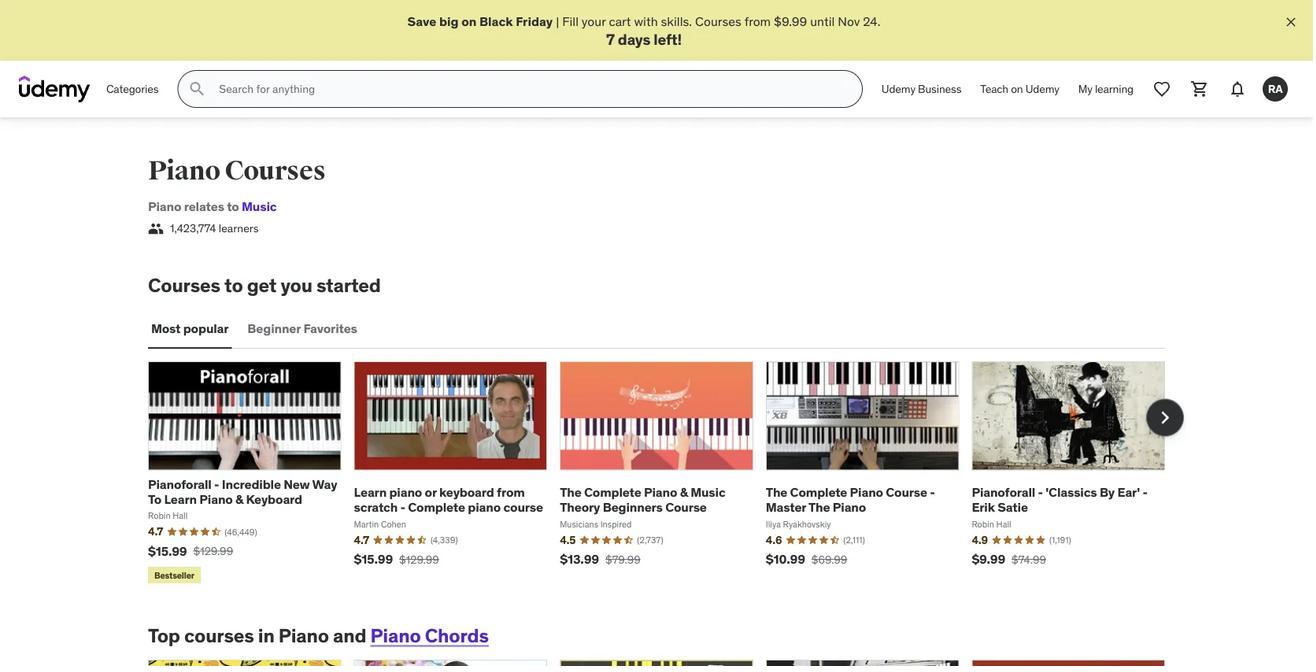 Task type: describe. For each thing, give the bounding box(es) containing it.
courses inside the save big on black friday | fill your cart with skills. courses from $9.99 until nov 24. 7 days left!
[[695, 13, 742, 29]]

0 horizontal spatial music
[[242, 199, 277, 215]]

$9.99
[[774, 13, 807, 29]]

24.
[[863, 13, 881, 29]]

close image
[[1284, 14, 1299, 30]]

until
[[810, 13, 835, 29]]

courses
[[184, 624, 254, 647]]

- inside pianoforall - incredible new way to learn piano & keyboard
[[214, 476, 219, 492]]

1,423,774 learners
[[170, 221, 259, 236]]

- inside learn piano or keyboard from scratch - complete piano course
[[400, 499, 406, 515]]

piano inside the complete piano & music theory beginners course
[[644, 484, 677, 500]]

shopping cart with 0 items image
[[1191, 80, 1210, 99]]

1 vertical spatial courses
[[225, 154, 326, 187]]

categories
[[106, 82, 159, 96]]

to
[[148, 491, 162, 507]]

teach
[[981, 82, 1009, 96]]

complete for the
[[790, 484, 847, 500]]

in
[[258, 624, 275, 647]]

ra link
[[1257, 70, 1295, 108]]

piano inside pianoforall - incredible new way to learn piano & keyboard
[[199, 491, 233, 507]]

my
[[1079, 82, 1093, 96]]

music link
[[242, 199, 277, 215]]

learn inside pianoforall - incredible new way to learn piano & keyboard
[[164, 491, 197, 507]]

friday
[[516, 13, 553, 29]]

learning
[[1095, 82, 1134, 96]]

from inside the save big on black friday | fill your cart with skills. courses from $9.99 until nov 24. 7 days left!
[[745, 13, 771, 29]]

skills.
[[661, 13, 692, 29]]

ra
[[1268, 82, 1283, 96]]

chords
[[425, 624, 489, 647]]

save
[[408, 13, 437, 29]]

pianoforall - incredible new way to learn piano & keyboard link
[[148, 476, 337, 507]]

pianoforall for erik
[[972, 484, 1036, 500]]

top
[[148, 624, 180, 647]]

business
[[918, 82, 962, 96]]

course inside the complete piano course - master the piano
[[886, 484, 928, 500]]

ear'
[[1118, 484, 1140, 500]]

1 horizontal spatial on
[[1011, 82, 1023, 96]]

the for master
[[766, 484, 788, 500]]

1 horizontal spatial piano
[[468, 499, 501, 515]]

pianoforall - incredible new way to learn piano & keyboard
[[148, 476, 337, 507]]

teach on udemy
[[981, 82, 1060, 96]]

piano relates to music
[[148, 199, 277, 215]]

next image
[[1153, 405, 1178, 430]]

top courses in piano and piano chords
[[148, 624, 489, 647]]

relates
[[184, 199, 224, 215]]

course inside the complete piano & music theory beginners course
[[666, 499, 707, 515]]

teach on udemy link
[[971, 70, 1069, 108]]

black
[[479, 13, 513, 29]]

most popular button
[[148, 310, 232, 347]]

fill
[[562, 13, 579, 29]]

left!
[[654, 29, 682, 48]]

course
[[504, 499, 543, 515]]

the complete piano course - master the piano
[[766, 484, 935, 515]]

learn inside learn piano or keyboard from scratch - complete piano course
[[354, 484, 387, 500]]

you
[[281, 274, 313, 297]]

piano chords link
[[371, 624, 489, 647]]

the complete piano & music theory beginners course link
[[560, 484, 726, 515]]

|
[[556, 13, 559, 29]]

wishlist image
[[1153, 80, 1172, 99]]



Task type: locate. For each thing, give the bounding box(es) containing it.
course left erik in the right bottom of the page
[[886, 484, 928, 500]]

udemy
[[882, 82, 916, 96], [1026, 82, 1060, 96]]

theory
[[560, 499, 600, 515]]

pianoforall - 'classics by ear' - erik satie link
[[972, 484, 1148, 515]]

satie
[[998, 499, 1028, 515]]

-
[[214, 476, 219, 492], [930, 484, 935, 500], [1038, 484, 1043, 500], [1143, 484, 1148, 500], [400, 499, 406, 515]]

0 horizontal spatial the
[[560, 484, 582, 500]]

save big on black friday | fill your cart with skills. courses from $9.99 until nov 24. 7 days left!
[[408, 13, 881, 48]]

piano
[[389, 484, 422, 500], [468, 499, 501, 515]]

1 udemy from the left
[[882, 82, 916, 96]]

courses up music link
[[225, 154, 326, 187]]

beginner
[[248, 320, 301, 336]]

courses
[[695, 13, 742, 29], [225, 154, 326, 187], [148, 274, 220, 297]]

0 horizontal spatial learn
[[164, 491, 197, 507]]

1 horizontal spatial complete
[[584, 484, 641, 500]]

0 vertical spatial from
[[745, 13, 771, 29]]

udemy business
[[882, 82, 962, 96]]

- inside the complete piano course - master the piano
[[930, 484, 935, 500]]

learn right way
[[354, 484, 387, 500]]

1,423,774
[[170, 221, 216, 236]]

favorites
[[303, 320, 357, 336]]

the for theory
[[560, 484, 582, 500]]

1 vertical spatial from
[[497, 484, 525, 500]]

to left get
[[225, 274, 243, 297]]

piano
[[148, 154, 220, 187], [148, 199, 181, 215], [644, 484, 677, 500], [850, 484, 883, 500], [199, 491, 233, 507], [833, 499, 866, 515], [279, 624, 329, 647], [371, 624, 421, 647]]

0 horizontal spatial courses
[[148, 274, 220, 297]]

&
[[680, 484, 688, 500], [235, 491, 243, 507]]

big
[[439, 13, 459, 29]]

& inside pianoforall - incredible new way to learn piano & keyboard
[[235, 491, 243, 507]]

piano left or
[[389, 484, 422, 500]]

keyboard
[[439, 484, 494, 500]]

2 udemy from the left
[[1026, 82, 1060, 96]]

learners
[[219, 221, 259, 236]]

0 horizontal spatial piano
[[389, 484, 422, 500]]

carousel element
[[148, 362, 1184, 587]]

the complete piano course - master the piano link
[[766, 484, 935, 515]]

0 vertical spatial courses
[[695, 13, 742, 29]]

7
[[606, 29, 615, 48]]

nov
[[838, 13, 860, 29]]

Search for anything text field
[[216, 76, 843, 103]]

pianoforall left 'classics
[[972, 484, 1036, 500]]

& right beginners
[[680, 484, 688, 500]]

- left 'classics
[[1038, 484, 1043, 500]]

0 vertical spatial music
[[242, 199, 277, 215]]

1 horizontal spatial courses
[[225, 154, 326, 187]]

2 vertical spatial courses
[[148, 274, 220, 297]]

to up learners
[[227, 199, 239, 215]]

learn piano or keyboard from scratch - complete piano course link
[[354, 484, 543, 515]]

from inside learn piano or keyboard from scratch - complete piano course
[[497, 484, 525, 500]]

my learning link
[[1069, 70, 1143, 108]]

beginner favorites button
[[244, 310, 360, 347]]

pianoforall left incredible at the left bottom of the page
[[148, 476, 212, 492]]

- right "ear'"
[[1143, 484, 1148, 500]]

piano left course
[[468, 499, 501, 515]]

1 vertical spatial to
[[225, 274, 243, 297]]

courses up most popular at the left
[[148, 274, 220, 297]]

on
[[462, 13, 477, 29], [1011, 82, 1023, 96]]

0 horizontal spatial pianoforall
[[148, 476, 212, 492]]

1 horizontal spatial course
[[886, 484, 928, 500]]

complete for beginners
[[584, 484, 641, 500]]

2 horizontal spatial complete
[[790, 484, 847, 500]]

cart
[[609, 13, 631, 29]]

2 horizontal spatial the
[[809, 499, 830, 515]]

from
[[745, 13, 771, 29], [497, 484, 525, 500]]

1 horizontal spatial learn
[[354, 484, 387, 500]]

most popular
[[151, 320, 229, 336]]

1 horizontal spatial the
[[766, 484, 788, 500]]

complete inside the complete piano course - master the piano
[[790, 484, 847, 500]]

pianoforall inside pianoforall - incredible new way to learn piano & keyboard
[[148, 476, 212, 492]]

pianoforall for learn
[[148, 476, 212, 492]]

udemy business link
[[872, 70, 971, 108]]

new
[[284, 476, 310, 492]]

- left erik in the right bottom of the page
[[930, 484, 935, 500]]

complete inside the complete piano & music theory beginners course
[[584, 484, 641, 500]]

and
[[333, 624, 366, 647]]

keyboard
[[246, 491, 302, 507]]

erik
[[972, 499, 995, 515]]

beginners
[[603, 499, 663, 515]]

to
[[227, 199, 239, 215], [225, 274, 243, 297]]

the complete piano & music theory beginners course
[[560, 484, 726, 515]]

scratch
[[354, 499, 398, 515]]

0 horizontal spatial on
[[462, 13, 477, 29]]

udemy image
[[19, 76, 91, 103]]

0 horizontal spatial udemy
[[882, 82, 916, 96]]

my learning
[[1079, 82, 1134, 96]]

1 horizontal spatial udemy
[[1026, 82, 1060, 96]]

'classics
[[1046, 484, 1097, 500]]

complete inside learn piano or keyboard from scratch - complete piano course
[[408, 499, 465, 515]]

from left $9.99
[[745, 13, 771, 29]]

your
[[582, 13, 606, 29]]

1 horizontal spatial music
[[691, 484, 726, 500]]

the
[[560, 484, 582, 500], [766, 484, 788, 500], [809, 499, 830, 515]]

- left incredible at the left bottom of the page
[[214, 476, 219, 492]]

1 horizontal spatial from
[[745, 13, 771, 29]]

1 vertical spatial music
[[691, 484, 726, 500]]

get
[[247, 274, 277, 297]]

notifications image
[[1228, 80, 1247, 99]]

complete
[[584, 484, 641, 500], [790, 484, 847, 500], [408, 499, 465, 515]]

1 horizontal spatial pianoforall
[[972, 484, 1036, 500]]

on inside the save big on black friday | fill your cart with skills. courses from $9.99 until nov 24. 7 days left!
[[462, 13, 477, 29]]

learn right to
[[164, 491, 197, 507]]

learn piano or keyboard from scratch - complete piano course
[[354, 484, 543, 515]]

& left the keyboard
[[235, 491, 243, 507]]

incredible
[[222, 476, 281, 492]]

2 horizontal spatial courses
[[695, 13, 742, 29]]

1 vertical spatial on
[[1011, 82, 1023, 96]]

1 horizontal spatial &
[[680, 484, 688, 500]]

by
[[1100, 484, 1115, 500]]

0 horizontal spatial &
[[235, 491, 243, 507]]

0 horizontal spatial complete
[[408, 499, 465, 515]]

udemy left business
[[882, 82, 916, 96]]

on right teach
[[1011, 82, 1023, 96]]

0 vertical spatial to
[[227, 199, 239, 215]]

submit search image
[[188, 80, 207, 99]]

categories button
[[97, 70, 168, 108]]

pianoforall - 'classics by ear' - erik satie
[[972, 484, 1148, 515]]

courses right skills.
[[695, 13, 742, 29]]

course
[[886, 484, 928, 500], [666, 499, 707, 515]]

from right keyboard
[[497, 484, 525, 500]]

small image
[[148, 221, 164, 237]]

way
[[312, 476, 337, 492]]

started
[[317, 274, 381, 297]]

popular
[[183, 320, 229, 336]]

most
[[151, 320, 181, 336]]

on right big
[[462, 13, 477, 29]]

days
[[618, 29, 651, 48]]

music right beginners
[[691, 484, 726, 500]]

master
[[766, 499, 806, 515]]

learn
[[354, 484, 387, 500], [164, 491, 197, 507]]

courses to get you started
[[148, 274, 381, 297]]

or
[[425, 484, 437, 500]]

& inside the complete piano & music theory beginners course
[[680, 484, 688, 500]]

the inside the complete piano & music theory beginners course
[[560, 484, 582, 500]]

music
[[242, 199, 277, 215], [691, 484, 726, 500]]

- right the scratch
[[400, 499, 406, 515]]

course right beginners
[[666, 499, 707, 515]]

music up learners
[[242, 199, 277, 215]]

piano courses
[[148, 154, 326, 187]]

0 horizontal spatial course
[[666, 499, 707, 515]]

with
[[634, 13, 658, 29]]

beginner favorites
[[248, 320, 357, 336]]

udemy left my
[[1026, 82, 1060, 96]]

pianoforall inside 'pianoforall - 'classics by ear' - erik satie'
[[972, 484, 1036, 500]]

0 horizontal spatial from
[[497, 484, 525, 500]]

0 vertical spatial on
[[462, 13, 477, 29]]

music inside the complete piano & music theory beginners course
[[691, 484, 726, 500]]

pianoforall
[[148, 476, 212, 492], [972, 484, 1036, 500]]



Task type: vqa. For each thing, say whether or not it's contained in the screenshot.
(819)
no



